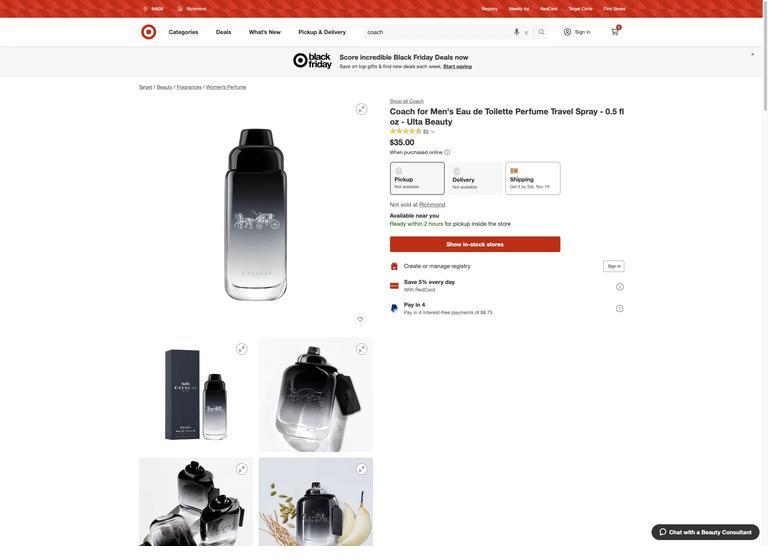 Task type: describe. For each thing, give the bounding box(es) containing it.
free
[[442, 309, 450, 315]]

show
[[447, 241, 462, 248]]

with
[[684, 529, 695, 536]]

incredible
[[360, 53, 392, 61]]

perfume inside shop all coach coach for men's eau de toilette perfume travel spray - 0.5 fl oz - ulta beauty
[[515, 106, 549, 116]]

shipping get it by sat, nov 18
[[510, 176, 550, 189]]

for inside the available near you ready within 2 hours for pickup inside the store
[[445, 220, 452, 227]]

coach for men&#39;s eau de toilette perfume travel spray - 0.5 fl oz - ulta beauty, 4 of 6 image
[[139, 458, 253, 546]]

pickup for not
[[395, 176, 413, 183]]

2 inside the available near you ready within 2 hours for pickup inside the store
[[424, 220, 427, 227]]

women's
[[206, 84, 226, 90]]

deals link
[[210, 24, 240, 40]]

registry link
[[482, 6, 498, 12]]

shop
[[390, 98, 402, 104]]

coach for men&#39;s eau de toilette perfume travel spray - 0.5 fl oz - ulta beauty, 3 of 6 image
[[259, 338, 373, 452]]

sign in inside sign in button
[[608, 263, 621, 269]]

women's perfume link
[[206, 84, 246, 90]]

0 vertical spatial &
[[319, 28, 323, 35]]

delivery inside the delivery not available
[[453, 176, 475, 183]]

saving
[[457, 63, 472, 69]]

redcard inside save 5% every day with redcard
[[415, 287, 435, 293]]

oz
[[390, 116, 399, 126]]

score
[[340, 53, 358, 61]]

ad
[[524, 6, 529, 12]]

each
[[417, 63, 428, 69]]

85
[[423, 128, 429, 134]]

inside
[[472, 220, 487, 227]]

2 link
[[607, 24, 623, 40]]

2 pay from the top
[[404, 309, 412, 315]]

eau
[[456, 106, 471, 116]]

purchased
[[404, 149, 428, 155]]

shipping
[[510, 176, 534, 183]]

gifts
[[368, 63, 377, 69]]

pickup & delivery link
[[293, 24, 355, 40]]

0 horizontal spatial sign
[[575, 29, 585, 35]]

new
[[269, 28, 281, 35]]

0.5
[[606, 106, 617, 116]]

pay in 4 pay in 4 interest-free payments of $8.75
[[404, 301, 493, 315]]

in inside button
[[618, 263, 621, 269]]

hours
[[429, 220, 443, 227]]

create
[[404, 263, 421, 270]]

top
[[359, 63, 366, 69]]

payments
[[452, 309, 474, 315]]

chat with a beauty consultant
[[669, 529, 752, 536]]

categories
[[169, 28, 198, 35]]

$35.00
[[390, 137, 414, 147]]

find
[[604, 6, 612, 12]]

3 / from the left
[[203, 84, 205, 90]]

pickup
[[453, 220, 470, 227]]

available for delivery
[[461, 184, 477, 190]]

show in-stock stores button
[[390, 236, 560, 252]]

not for pickup
[[395, 184, 401, 189]]

fl
[[619, 106, 624, 116]]

score incredible black friday deals now save on top gifts & find new deals each week. start saving
[[340, 53, 472, 69]]

on
[[352, 63, 358, 69]]

available near you ready within 2 hours for pickup inside the store
[[390, 212, 511, 227]]

What can we help you find? suggestions appear below search field
[[363, 24, 540, 40]]

sign inside button
[[608, 263, 617, 269]]

interest-
[[423, 309, 442, 315]]

registry
[[482, 6, 498, 12]]

target for target / beauty / fragrances / women's perfume
[[139, 84, 152, 90]]

beauty inside shop all coach coach for men's eau de toilette perfume travel spray - 0.5 fl oz - ulta beauty
[[425, 116, 452, 126]]

de
[[473, 106, 483, 116]]

18
[[545, 184, 550, 189]]

what's
[[249, 28, 267, 35]]

stores
[[613, 6, 626, 12]]

get
[[510, 184, 517, 189]]

what's new
[[249, 28, 281, 35]]

toilette
[[485, 106, 513, 116]]

sat,
[[527, 184, 535, 189]]

pickup for &
[[299, 28, 317, 35]]

94806
[[151, 6, 163, 11]]

online
[[429, 149, 443, 155]]

within
[[408, 220, 423, 227]]

target link
[[139, 84, 152, 90]]

start
[[443, 63, 455, 69]]

black
[[394, 53, 412, 61]]

create or manage registry
[[404, 263, 471, 270]]

search button
[[535, 24, 552, 41]]

week.
[[429, 63, 442, 69]]

0 vertical spatial beauty
[[157, 84, 172, 90]]

or
[[423, 263, 428, 270]]

not sold at richmond
[[390, 201, 445, 208]]

richmond button
[[174, 2, 211, 15]]

at
[[413, 201, 418, 208]]

find stores link
[[604, 6, 626, 12]]

chat with a beauty consultant button
[[651, 524, 760, 540]]

target circle
[[569, 6, 593, 12]]

stock
[[470, 241, 485, 248]]

0 horizontal spatial perfume
[[227, 84, 246, 90]]

consultant
[[722, 529, 752, 536]]

0 horizontal spatial -
[[401, 116, 405, 126]]

0 vertical spatial coach
[[409, 98, 424, 104]]

target circle link
[[569, 6, 593, 12]]

every
[[429, 278, 444, 286]]

when
[[390, 149, 403, 155]]

coach for men&#39;s eau de toilette perfume travel spray - 0.5 fl oz - ulta beauty, 5 of 6 image
[[259, 458, 373, 546]]

the
[[488, 220, 497, 227]]



Task type: vqa. For each thing, say whether or not it's contained in the screenshot.
the Novelty Plush Pillows option
no



Task type: locate. For each thing, give the bounding box(es) containing it.
nov
[[536, 184, 544, 189]]

1 vertical spatial deals
[[435, 53, 453, 61]]

sign in inside sign in link
[[575, 29, 591, 35]]

now
[[455, 53, 469, 61]]

0 vertical spatial sign
[[575, 29, 585, 35]]

target left 'circle'
[[569, 6, 581, 12]]

available inside the delivery not available
[[461, 184, 477, 190]]

weekly
[[509, 6, 523, 12]]

0 vertical spatial pay
[[404, 301, 414, 308]]

4 left interest-
[[419, 309, 422, 315]]

available inside pickup not available
[[403, 184, 419, 189]]

categories link
[[163, 24, 207, 40]]

1 vertical spatial coach
[[390, 106, 415, 116]]

beauty inside button
[[702, 529, 721, 536]]

0 horizontal spatial richmond
[[187, 6, 206, 11]]

0 horizontal spatial available
[[403, 184, 419, 189]]

1 vertical spatial delivery
[[453, 176, 475, 183]]

coach for men&#39;s eau de toilette perfume travel spray - 0.5 fl oz - ulta beauty, 2 of 6 image
[[139, 338, 253, 452]]

perfume right women's
[[227, 84, 246, 90]]

4
[[422, 301, 425, 308], [419, 309, 422, 315]]

1 horizontal spatial sign
[[608, 263, 617, 269]]

1 vertical spatial perfume
[[515, 106, 549, 116]]

0 vertical spatial save
[[340, 63, 351, 69]]

ready
[[390, 220, 406, 227]]

2 / from the left
[[174, 84, 175, 90]]

0 vertical spatial for
[[417, 106, 428, 116]]

0 horizontal spatial redcard
[[415, 287, 435, 293]]

1 / from the left
[[154, 84, 155, 90]]

by
[[522, 184, 526, 189]]

for inside shop all coach coach for men's eau de toilette perfume travel spray - 0.5 fl oz - ulta beauty
[[417, 106, 428, 116]]

beauty link
[[157, 84, 172, 90]]

men's
[[430, 106, 454, 116]]

1 horizontal spatial available
[[461, 184, 477, 190]]

0 horizontal spatial deals
[[216, 28, 231, 35]]

manage
[[429, 263, 450, 270]]

0 vertical spatial redcard
[[541, 6, 558, 12]]

2 down stores
[[618, 25, 620, 29]]

deals inside score incredible black friday deals now save on top gifts & find new deals each week. start saving
[[435, 53, 453, 61]]

redcard
[[541, 6, 558, 12], [415, 287, 435, 293]]

target left the beauty link
[[139, 84, 152, 90]]

not left sold
[[390, 201, 399, 208]]

1 horizontal spatial pickup
[[395, 176, 413, 183]]

1 vertical spatial for
[[445, 220, 452, 227]]

1 horizontal spatial richmond
[[419, 201, 445, 208]]

4 up interest-
[[422, 301, 425, 308]]

1 vertical spatial save
[[404, 278, 417, 286]]

1 vertical spatial pay
[[404, 309, 412, 315]]

sign in link
[[557, 24, 602, 40]]

not for delivery
[[453, 184, 460, 190]]

sign in
[[575, 29, 591, 35], [608, 263, 621, 269]]

& inside score incredible black friday deals now save on top gifts & find new deals each week. start saving
[[379, 63, 382, 69]]

richmond button
[[419, 201, 445, 209]]

save inside score incredible black friday deals now save on top gifts & find new deals each week. start saving
[[340, 63, 351, 69]]

ulta
[[407, 116, 423, 126]]

pickup inside pickup not available
[[395, 176, 413, 183]]

0 vertical spatial deals
[[216, 28, 231, 35]]

- left 0.5
[[600, 106, 603, 116]]

0 vertical spatial richmond
[[187, 6, 206, 11]]

beauty right the target "link"
[[157, 84, 172, 90]]

near
[[416, 212, 428, 219]]

0 vertical spatial perfume
[[227, 84, 246, 90]]

1 horizontal spatial beauty
[[425, 116, 452, 126]]

beauty right a
[[702, 529, 721, 536]]

0 horizontal spatial sign in
[[575, 29, 591, 35]]

not up sold
[[395, 184, 401, 189]]

fragrances link
[[177, 84, 202, 90]]

2 horizontal spatial /
[[203, 84, 205, 90]]

save inside save 5% every day with redcard
[[404, 278, 417, 286]]

beauty down men's
[[425, 116, 452, 126]]

find stores
[[604, 6, 626, 12]]

94806 button
[[139, 2, 171, 15]]

$8.75
[[481, 309, 493, 315]]

search
[[535, 29, 552, 36]]

show in-stock stores
[[447, 241, 504, 248]]

chat
[[669, 529, 682, 536]]

2 vertical spatial beauty
[[702, 529, 721, 536]]

1 vertical spatial sign
[[608, 263, 617, 269]]

not inside the delivery not available
[[453, 184, 460, 190]]

find
[[383, 63, 391, 69]]

richmond up categories link
[[187, 6, 206, 11]]

beauty
[[157, 84, 172, 90], [425, 116, 452, 126], [702, 529, 721, 536]]

richmond inside dropdown button
[[187, 6, 206, 11]]

1 pay from the top
[[404, 301, 414, 308]]

1 vertical spatial &
[[379, 63, 382, 69]]

0 vertical spatial pickup
[[299, 28, 317, 35]]

1 vertical spatial sign in
[[608, 263, 621, 269]]

pickup right new
[[299, 28, 317, 35]]

0 horizontal spatial target
[[139, 84, 152, 90]]

travel
[[551, 106, 573, 116]]

weekly ad link
[[509, 6, 529, 12]]

in
[[587, 29, 591, 35], [618, 263, 621, 269], [416, 301, 420, 308], [414, 309, 418, 315]]

1 horizontal spatial deals
[[435, 53, 453, 61]]

deals
[[403, 63, 415, 69]]

1 vertical spatial 4
[[419, 309, 422, 315]]

not inside pickup not available
[[395, 184, 401, 189]]

new
[[393, 63, 402, 69]]

2 horizontal spatial beauty
[[702, 529, 721, 536]]

deals up start
[[435, 53, 453, 61]]

0 vertical spatial -
[[600, 106, 603, 116]]

target for target circle
[[569, 6, 581, 12]]

/ right the target "link"
[[154, 84, 155, 90]]

save left on
[[340, 63, 351, 69]]

available for pickup
[[403, 184, 419, 189]]

sold
[[401, 201, 411, 208]]

1 horizontal spatial target
[[569, 6, 581, 12]]

2 inside 2 link
[[618, 25, 620, 29]]

redcard right ad
[[541, 6, 558, 12]]

for
[[417, 106, 428, 116], [445, 220, 452, 227]]

1 horizontal spatial &
[[379, 63, 382, 69]]

/ left women's
[[203, 84, 205, 90]]

perfume
[[227, 84, 246, 90], [515, 106, 549, 116]]

weekly ad
[[509, 6, 529, 12]]

1 vertical spatial beauty
[[425, 116, 452, 126]]

in-
[[463, 241, 470, 248]]

1 vertical spatial 2
[[424, 220, 427, 227]]

1 vertical spatial redcard
[[415, 287, 435, 293]]

coach for men&#39;s eau de toilette perfume travel spray - 0.5 fl oz - ulta beauty, 1 of 6 image
[[139, 98, 373, 332]]

1 horizontal spatial save
[[404, 278, 417, 286]]

what's new link
[[243, 24, 290, 40]]

1 horizontal spatial -
[[600, 106, 603, 116]]

for right hours
[[445, 220, 452, 227]]

0 horizontal spatial save
[[340, 63, 351, 69]]

pickup up sold
[[395, 176, 413, 183]]

available
[[390, 212, 414, 219]]

not up the available near you ready within 2 hours for pickup inside the store in the right top of the page
[[453, 184, 460, 190]]

of
[[475, 309, 479, 315]]

registry
[[452, 263, 471, 270]]

coach right all
[[409, 98, 424, 104]]

1 vertical spatial richmond
[[419, 201, 445, 208]]

0 horizontal spatial pickup
[[299, 28, 317, 35]]

/ right the beauty link
[[174, 84, 175, 90]]

0 vertical spatial delivery
[[324, 28, 346, 35]]

1 horizontal spatial perfume
[[515, 106, 549, 116]]

0 horizontal spatial /
[[154, 84, 155, 90]]

- right oz
[[401, 116, 405, 126]]

save up with
[[404, 278, 417, 286]]

1 vertical spatial pickup
[[395, 176, 413, 183]]

1 horizontal spatial delivery
[[453, 176, 475, 183]]

image gallery element
[[139, 98, 373, 546]]

coach down all
[[390, 106, 415, 116]]

redcard link
[[541, 6, 558, 12]]

1 horizontal spatial 2
[[618, 25, 620, 29]]

target
[[569, 6, 581, 12], [139, 84, 152, 90]]

spray
[[576, 106, 598, 116]]

0 vertical spatial target
[[569, 6, 581, 12]]

0 vertical spatial 2
[[618, 25, 620, 29]]

0 horizontal spatial beauty
[[157, 84, 172, 90]]

for up ulta at top right
[[417, 106, 428, 116]]

when purchased online
[[390, 149, 443, 155]]

0 horizontal spatial 2
[[424, 220, 427, 227]]

1 horizontal spatial /
[[174, 84, 175, 90]]

&
[[319, 28, 323, 35], [379, 63, 382, 69]]

available
[[403, 184, 419, 189], [461, 184, 477, 190]]

pay
[[404, 301, 414, 308], [404, 309, 412, 315]]

it
[[518, 184, 520, 189]]

1 horizontal spatial redcard
[[541, 6, 558, 12]]

sign in button
[[603, 261, 624, 272]]

1 vertical spatial -
[[401, 116, 405, 126]]

0 vertical spatial 4
[[422, 301, 425, 308]]

2 down near
[[424, 220, 427, 227]]

delivery
[[324, 28, 346, 35], [453, 176, 475, 183]]

0 horizontal spatial &
[[319, 28, 323, 35]]

target / beauty / fragrances / women's perfume
[[139, 84, 246, 90]]

0 horizontal spatial for
[[417, 106, 428, 116]]

deals
[[216, 28, 231, 35], [435, 53, 453, 61]]

1 horizontal spatial for
[[445, 220, 452, 227]]

1 vertical spatial target
[[139, 84, 152, 90]]

0 horizontal spatial delivery
[[324, 28, 346, 35]]

perfume left travel
[[515, 106, 549, 116]]

you
[[430, 212, 439, 219]]

redcard down 5%
[[415, 287, 435, 293]]

not
[[395, 184, 401, 189], [453, 184, 460, 190], [390, 201, 399, 208]]

deals left what's
[[216, 28, 231, 35]]

stores
[[487, 241, 504, 248]]

0 vertical spatial sign in
[[575, 29, 591, 35]]

circle
[[582, 6, 593, 12]]

save
[[340, 63, 351, 69], [404, 278, 417, 286]]

sign
[[575, 29, 585, 35], [608, 263, 617, 269]]

richmond up you
[[419, 201, 445, 208]]

pickup & delivery
[[299, 28, 346, 35]]

1 horizontal spatial sign in
[[608, 263, 621, 269]]

friday
[[414, 53, 433, 61]]

day
[[445, 278, 455, 286]]



